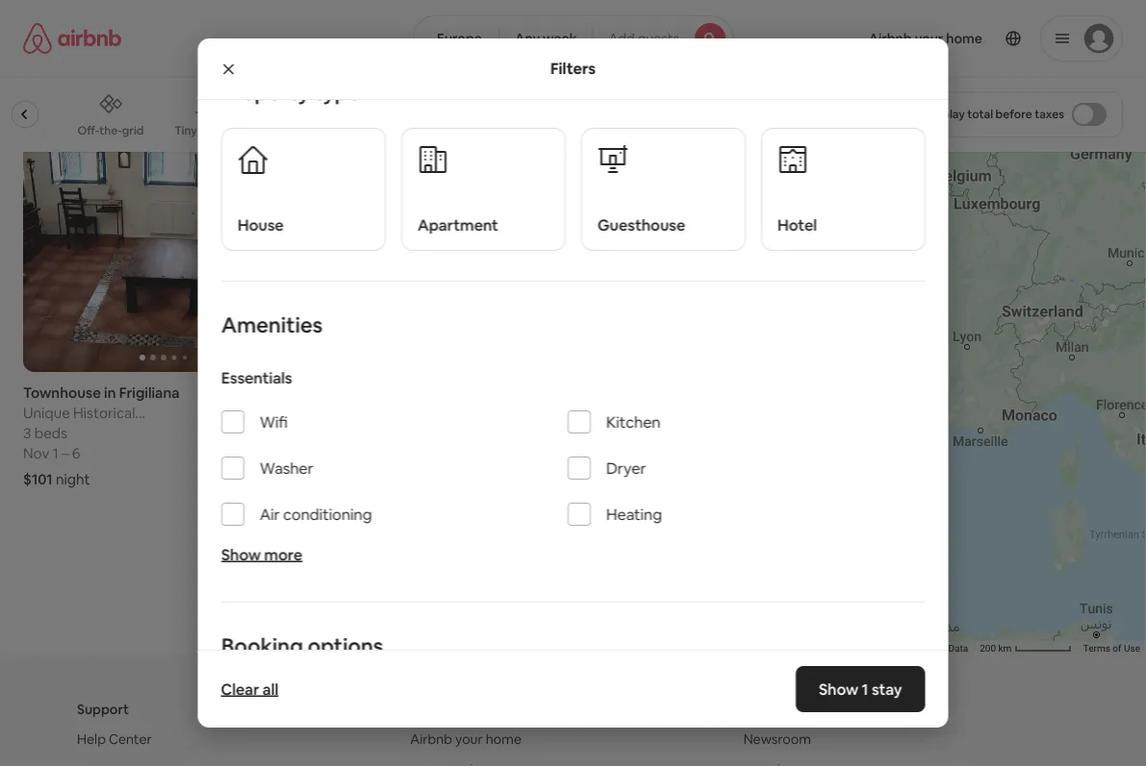 Task type: locate. For each thing, give the bounding box(es) containing it.
property type
[[221, 78, 360, 106]]

help
[[77, 731, 106, 749]]

tiny homes
[[175, 123, 236, 138]]

riad
[[32, 64, 56, 82]]

beds
[[34, 424, 67, 443]]

grid
[[122, 123, 144, 138]]

group containing off-the-grid
[[0, 77, 791, 152]]

0 vertical spatial 1
[[23, 64, 29, 82]]

1 vertical spatial 1
[[53, 444, 59, 463]]

1
[[23, 64, 29, 82], [53, 444, 59, 463], [862, 680, 869, 700]]

map data
[[927, 643, 968, 655]]

200
[[980, 643, 996, 655]]

house
[[237, 215, 283, 235]]

in
[[104, 383, 116, 402]]

display
[[925, 107, 965, 122]]

more
[[264, 545, 302, 565]]

show left more
[[221, 545, 261, 565]]

1 inside 3 beds nov 1 – 6 $101 night
[[53, 444, 59, 463]]

home
[[486, 731, 521, 749]]

1 horizontal spatial 1
[[53, 444, 59, 463]]

200 km
[[980, 643, 1014, 655]]

house button
[[221, 128, 385, 251]]

2 vertical spatial 1
[[862, 680, 869, 700]]

1 left stay
[[862, 680, 869, 700]]

options
[[307, 633, 383, 660]]

dryer
[[606, 459, 646, 478]]

your
[[455, 731, 483, 749]]

casas particulares
[[691, 123, 790, 138]]

hotel button
[[761, 128, 925, 251]]

1 left riad
[[23, 64, 29, 82]]

(99)
[[277, 383, 304, 402]]

air conditioning
[[259, 505, 372, 525]]

1 horizontal spatial show
[[819, 680, 859, 700]]

a-frames
[[269, 123, 319, 138]]

2 horizontal spatial 1
[[862, 680, 869, 700]]

riads
[[449, 123, 478, 138]]

frigiliana
[[119, 383, 179, 402]]

1 vertical spatial show
[[819, 680, 859, 700]]

wifi
[[259, 412, 287, 432]]

200 km button
[[974, 642, 1078, 656]]

clear all
[[221, 680, 278, 700]]

none search field containing europe
[[413, 15, 733, 62]]

a-
[[269, 123, 281, 138]]

show down keyboard on the right of page
[[819, 680, 859, 700]]

clear all button
[[211, 671, 288, 709]]

0 horizontal spatial show
[[221, 545, 261, 565]]

kitchen
[[606, 412, 660, 432]]

group
[[0, 77, 791, 152], [23, 106, 304, 372]]

off-the-grid
[[77, 123, 144, 138]]

0 vertical spatial show
[[221, 545, 261, 565]]

any week
[[515, 30, 577, 47]]

keyboard
[[832, 643, 872, 655]]

booking options
[[221, 633, 383, 660]]

property
[[221, 78, 309, 106]]

tiny
[[175, 123, 197, 138]]

total
[[967, 107, 993, 122]]

1 inside filters dialog
[[862, 680, 869, 700]]

terms of use
[[1083, 643, 1140, 655]]

all
[[263, 680, 278, 700]]

show more
[[221, 545, 302, 565]]

show 1 stay
[[819, 680, 902, 700]]

townhouse in frigiliana
[[23, 383, 179, 402]]

nov
[[23, 444, 49, 463]]

None search field
[[413, 15, 733, 62]]

display total before taxes button
[[909, 91, 1123, 138]]

–
[[62, 444, 69, 463]]

1 left –
[[53, 444, 59, 463]]

apartment
[[417, 215, 498, 235]]

before
[[996, 107, 1032, 122]]

new
[[367, 123, 391, 138]]

$101
[[23, 470, 53, 489]]



Task type: vqa. For each thing, say whether or not it's contained in the screenshot.
House button
yes



Task type: describe. For each thing, give the bounding box(es) containing it.
europe
[[437, 30, 482, 47]]

newsroom
[[744, 731, 811, 749]]

frames
[[281, 123, 319, 138]]

casas
[[691, 123, 723, 138]]

help center
[[77, 731, 152, 749]]

the-
[[99, 123, 122, 138]]

10
[[883, 89, 893, 102]]

europe button
[[413, 15, 500, 62]]

keyboard shortcuts
[[832, 643, 915, 655]]

airbnb
[[410, 731, 452, 749]]

profile element
[[756, 0, 1123, 77]]

google image
[[635, 630, 699, 655]]

week
[[543, 30, 577, 47]]

zoom in image
[[1096, 75, 1112, 90]]

townhouse
[[23, 383, 101, 402]]

of
[[1113, 643, 1122, 655]]

0 horizontal spatial 1
[[23, 64, 29, 82]]

guesthouse
[[597, 215, 685, 235]]

type
[[314, 78, 360, 106]]

air
[[259, 505, 279, 525]]

airbnb your home link
[[410, 731, 521, 749]]

heating
[[606, 505, 662, 525]]

support
[[77, 702, 129, 719]]

conditioning
[[283, 505, 372, 525]]

essentials
[[221, 368, 292, 388]]

map data button
[[927, 642, 968, 656]]

show for show 1 stay
[[819, 680, 859, 700]]

off-
[[77, 123, 99, 138]]

data
[[948, 643, 968, 655]]

center
[[109, 731, 152, 749]]

particulares
[[725, 123, 790, 138]]

desert
[[614, 123, 651, 138]]

filters dialog
[[198, 38, 948, 767]]

add
[[609, 30, 635, 47]]

4.85
[[245, 383, 274, 402]]

hotel
[[777, 215, 817, 235]]

tropical
[[526, 123, 570, 138]]

amenities
[[221, 311, 322, 339]]

google map
showing 3 stays. region
[[630, 40, 1146, 655]]

guests
[[638, 30, 679, 47]]

add to wishlist: townhouse in frigiliana image
[[265, 120, 288, 143]]

4.85 out of 5 average rating,  99 reviews image
[[230, 383, 304, 402]]

3 beds nov 1 – 6 $101 night
[[23, 424, 90, 489]]

4.85 (99)
[[245, 383, 304, 402]]

any
[[515, 30, 540, 47]]

terms of use link
[[1083, 643, 1140, 655]]

clear
[[221, 680, 259, 700]]

apartment button
[[401, 128, 565, 251]]

washer
[[259, 459, 313, 478]]

add guests
[[609, 30, 679, 47]]

show for show more
[[221, 545, 261, 565]]

help center link
[[77, 731, 152, 749]]

night
[[56, 470, 90, 489]]

shortcuts
[[875, 643, 915, 655]]

booking
[[221, 633, 303, 660]]

show more button
[[221, 545, 302, 565]]

3
[[23, 424, 31, 443]]

airbnb your home
[[410, 731, 521, 749]]

keyboard shortcuts button
[[832, 642, 915, 656]]

homes
[[200, 123, 236, 138]]

taxes
[[1035, 107, 1064, 122]]

terms
[[1083, 643, 1110, 655]]

newsroom link
[[744, 731, 811, 749]]

display total before taxes
[[925, 107, 1064, 122]]

show 1 stay link
[[796, 667, 925, 713]]

1 riad
[[23, 64, 56, 82]]

map
[[927, 643, 946, 655]]

filters
[[550, 59, 596, 78]]

use
[[1124, 643, 1140, 655]]

any week button
[[499, 15, 593, 62]]

zoom out image
[[1096, 115, 1112, 130]]

stay
[[872, 680, 902, 700]]

6
[[72, 444, 80, 463]]

add guests button
[[592, 15, 733, 62]]



